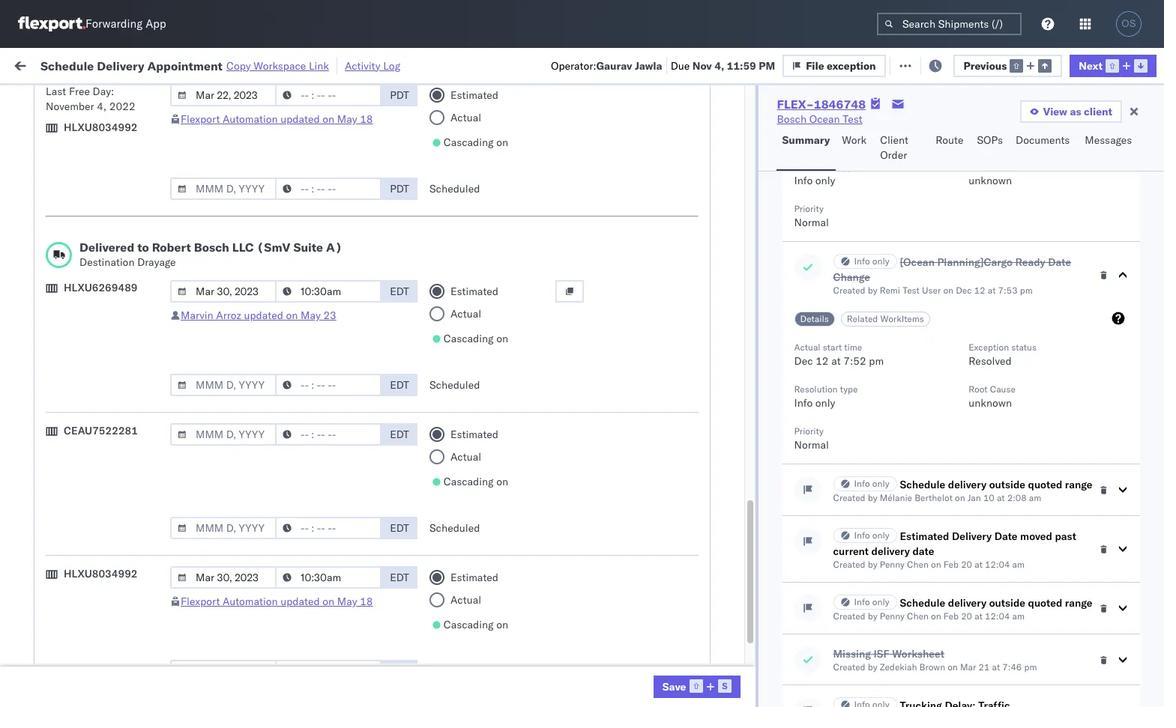 Task type: locate. For each thing, give the bounding box(es) containing it.
1 vertical spatial quoted
[[1028, 597, 1062, 610]]

2 schedule pickup from rotterdam, netherlands link from the top
[[34, 669, 213, 699]]

forwarding
[[85, 17, 143, 31]]

2 vertical spatial mmm d, yyyy text field
[[170, 374, 277, 397]]

edt for -- : -- -- text box related to hlxu8034992
[[390, 571, 409, 585]]

7 fcl from the top
[[492, 381, 511, 395]]

3 hlxu6269489, from the top
[[1003, 249, 1080, 262]]

1 vertical spatial may
[[301, 309, 321, 322]]

3 schedule pickup from los angeles, ca link from the top
[[34, 273, 213, 303]]

2 flex-1889466 from the top
[[827, 381, 905, 395]]

dec
[[956, 285, 972, 296], [794, 355, 813, 368], [318, 381, 337, 395], [311, 414, 331, 428], [312, 447, 332, 461]]

created down missing
[[833, 662, 865, 673]]

1 horizontal spatial work
[[842, 133, 867, 147]]

lagerfeld up missing
[[804, 612, 849, 625]]

pm
[[759, 59, 775, 72], [273, 183, 290, 197], [273, 216, 290, 230], [273, 249, 290, 263], [273, 282, 290, 296], [273, 315, 290, 329], [273, 381, 290, 395], [267, 414, 283, 428], [267, 513, 283, 527], [267, 546, 283, 560], [273, 579, 290, 593], [267, 612, 283, 625], [267, 645, 283, 658]]

2023
[[349, 513, 375, 527], [349, 546, 375, 560], [356, 579, 382, 593], [349, 612, 375, 625], [349, 645, 375, 658]]

previous button
[[953, 54, 1062, 77]]

0 horizontal spatial 12
[[816, 355, 829, 368]]

0 vertical spatial chen
[[907, 559, 929, 570]]

3 flex-2130387 from the top
[[827, 612, 905, 625]]

schedule pickup from los angeles, ca for fourth the schedule pickup from los angeles, ca link from the bottom
[[34, 274, 202, 302]]

range down past
[[1065, 597, 1092, 610]]

1846748 down 1660288
[[860, 183, 905, 197]]

may for hlxu6269489
[[301, 309, 321, 322]]

mmm d, yyyy text field for ceau7522281's -- : -- -- text field
[[170, 517, 277, 540]]

dec down details button at the top right of page
[[794, 355, 813, 368]]

confirm inside confirm delivery link
[[34, 446, 73, 460]]

1 schedule delivery appointment link from the top
[[34, 248, 184, 263]]

messages button
[[1079, 127, 1140, 171]]

5 integration test account - karl lagerfeld from the top
[[654, 678, 849, 691]]

by down the isf
[[868, 662, 877, 673]]

1846748 for 11:59 pm pdt, nov 4, 2022's schedule delivery appointment button
[[860, 249, 905, 263]]

lagerfeld left the isf
[[804, 645, 849, 658]]

confirm
[[34, 406, 73, 419], [34, 446, 73, 460]]

ready up 7:53
[[1015, 256, 1045, 269]]

work right import
[[164, 58, 190, 72]]

west
[[700, 579, 724, 593]]

flexport automation updated on may 18 button up the 8:30 pm pst, jan 28, 2023
[[181, 595, 373, 609]]

maeu9408431 up past
[[1021, 513, 1097, 527]]

pickup inside confirm pickup from los angeles, ca
[[75, 406, 108, 419]]

1889466 up 1893174
[[860, 447, 905, 461]]

ceau7522281, down caiu7969337
[[923, 183, 1000, 196]]

5 integration from the top
[[654, 678, 705, 691]]

maeu9408431 for schedule delivery appointment
[[1021, 513, 1097, 527]]

1 vertical spatial normal
[[794, 438, 829, 452]]

760 at risk
[[276, 58, 328, 72]]

24, for 2022
[[334, 447, 351, 461]]

24, down 4:00 pm pst, dec 23, 2022
[[334, 447, 351, 461]]

angeles, inside confirm pickup from los angeles, ca
[[155, 406, 196, 419]]

upload customs clearance documents button
[[34, 141, 213, 173], [34, 306, 213, 338]]

from for fifth the schedule pickup from los angeles, ca link from the top of the page
[[117, 472, 139, 485]]

flex-1846748 for 11:59 pm pdt, nov 4, 2022's schedule delivery appointment button
[[827, 249, 905, 263]]

1 vertical spatial feb
[[943, 611, 959, 622]]

1 cascading from the top
[[444, 136, 494, 149]]

1 horizontal spatial numbers
[[1075, 122, 1112, 133]]

0 horizontal spatial work
[[164, 58, 190, 72]]

edt for ceau7522281's -- : -- -- text field
[[390, 522, 409, 535]]

2 created by penny chen on feb 20 at 12:04 am from the top
[[833, 611, 1025, 622]]

2 range from the top
[[1065, 597, 1092, 610]]

1 vertical spatial resolution type info only
[[794, 384, 858, 410]]

3 created from the top
[[833, 559, 865, 570]]

updated for hlxu6269489
[[244, 309, 283, 322]]

resize handle column header
[[214, 116, 232, 708], [381, 116, 399, 708], [433, 116, 451, 708], [531, 116, 549, 708], [628, 116, 646, 708], [778, 116, 796, 708], [898, 116, 916, 708], [995, 116, 1013, 708], [1126, 116, 1144, 708]]

work
[[43, 54, 82, 75]]

0 vertical spatial customs
[[71, 142, 113, 156]]

schedule pickup from los angeles, ca for fifth the schedule pickup from los angeles, ca link from the top of the page
[[34, 472, 202, 500]]

0 vertical spatial upload customs clearance documents button
[[34, 141, 213, 173]]

bosch inside bosch ocean test link
[[777, 112, 807, 126]]

1 vertical spatial mmm d, yyyy text field
[[170, 280, 277, 303]]

1 vertical spatial created by penny chen on feb 20 at 12:04 am
[[833, 611, 1025, 622]]

pdt, for fourth the schedule pickup from los angeles, ca link from the bottom
[[292, 282, 316, 296]]

0 vertical spatial normal
[[794, 216, 829, 229]]

1 upload customs clearance documents link from the top
[[34, 141, 213, 171]]

1 vertical spatial customs
[[71, 307, 113, 320]]

schedule delivery appointment for 11:59 pm pst, dec 13, 2022
[[34, 380, 184, 394]]

date
[[913, 545, 934, 558]]

0 vertical spatial feb
[[943, 559, 959, 570]]

11:59 for 1st schedule pickup from los angeles, ca button from the top
[[241, 183, 271, 197]]

pdt
[[390, 88, 409, 102], [390, 182, 409, 196]]

1 vertical spatial 2130384
[[860, 678, 905, 691]]

numbers down client
[[1075, 122, 1112, 133]]

13,
[[340, 381, 356, 395]]

normal down the summary button
[[794, 216, 829, 229]]

pdt, for fifth the schedule pickup from los angeles, ca link from the bottom
[[292, 216, 316, 230]]

view as client button
[[1020, 100, 1122, 123]]

1 edt from the top
[[390, 285, 409, 298]]

0 vertical spatial flex-2130384
[[827, 645, 905, 658]]

documents inside button
[[1016, 133, 1070, 147]]

pm for sixth schedule pickup from los angeles, ca button from the top of the page
[[273, 579, 290, 593]]

1 vertical spatial upload customs clearance documents button
[[34, 306, 213, 338]]

unknown down sops button
[[969, 174, 1012, 187]]

2 1889466 from the top
[[860, 381, 905, 395]]

schedule for 5th schedule pickup from los angeles, ca button from the bottom of the page
[[34, 208, 79, 221]]

upload customs clearance documents button down workitem button
[[34, 141, 213, 173]]

dec inside actual start time dec 12 at 7:52 pm
[[794, 355, 813, 368]]

link
[[309, 59, 329, 72]]

1 vertical spatial nyku9743990
[[923, 678, 997, 691]]

root cause unknown down sops
[[969, 161, 1016, 187]]

at down the abcd1234560
[[975, 611, 983, 622]]

chen for schedule
[[907, 611, 929, 622]]

20 up the abcd1234560
[[961, 559, 972, 570]]

2:08
[[1007, 492, 1027, 504]]

1 vertical spatial date
[[994, 530, 1018, 543]]

schedule delivery outside quoted range for 12:04
[[900, 597, 1092, 610]]

exception up flex-1846748 link
[[827, 59, 876, 72]]

2 vertical spatial pm
[[1024, 662, 1037, 673]]

bosch ocean test
[[777, 112, 863, 126], [654, 183, 739, 197], [556, 216, 642, 230], [654, 216, 739, 230], [654, 249, 739, 263], [556, 282, 642, 296], [654, 282, 739, 296], [654, 315, 739, 329], [654, 348, 739, 362], [654, 381, 739, 395], [556, 414, 642, 428], [654, 414, 739, 428], [654, 447, 739, 461]]

pickup for 2nd schedule pickup from los angeles, ca button from the bottom
[[82, 472, 114, 485]]

ready for for
[[115, 93, 142, 104]]

1 vertical spatial flexport automation updated on may 18
[[181, 595, 373, 609]]

moved
[[1020, 530, 1052, 543]]

destination
[[79, 256, 135, 269]]

test
[[843, 112, 863, 126], [719, 183, 739, 197], [622, 216, 642, 230], [719, 216, 739, 230], [719, 249, 739, 263], [622, 282, 642, 296], [719, 282, 739, 296], [903, 285, 920, 296], [719, 315, 739, 329], [719, 348, 739, 362], [719, 381, 739, 395], [622, 414, 642, 428], [719, 414, 739, 428], [719, 447, 739, 461], [700, 480, 720, 494], [708, 513, 728, 527], [708, 546, 728, 560], [708, 612, 728, 625], [708, 645, 728, 658], [708, 678, 728, 691]]

cascading for hlxu8034992
[[444, 618, 494, 632]]

outside for 2:08
[[989, 478, 1025, 492]]

message (0)
[[202, 58, 264, 72]]

1 vertical spatial root cause unknown
[[969, 384, 1016, 410]]

schedule pickup from los angeles, ca link
[[34, 174, 213, 204], [34, 207, 213, 237], [34, 273, 213, 303], [34, 339, 213, 369], [34, 471, 213, 501], [34, 570, 213, 600]]

2 root cause unknown from the top
[[969, 384, 1016, 410]]

edt for -- : -- -- text field corresponding to hlxu8034992
[[390, 665, 409, 678]]

1 scheduled from the top
[[429, 182, 480, 196]]

flexport automation updated on may 18 button down progress
[[181, 112, 373, 126]]

may up 28,
[[337, 595, 357, 609]]

1 feb from the top
[[943, 559, 959, 570]]

due
[[671, 59, 690, 72]]

Search Work text field
[[659, 54, 823, 76]]

lhuu7894563, up msdu7304509
[[923, 447, 1001, 460]]

flex-1889466
[[827, 348, 905, 362], [827, 381, 905, 395], [827, 447, 905, 461]]

am up --
[[1012, 559, 1025, 570]]

delivery for 11:59 pm pdt, nov 4, 2022
[[82, 248, 120, 262]]

delivery inside confirm delivery link
[[75, 446, 114, 460]]

numbers down "container" at the top
[[923, 128, 961, 139]]

1 vertical spatial schedule pickup from rotterdam, netherlands link
[[34, 669, 213, 699]]

-- : -- -- text field up a) at the top left of page
[[275, 178, 382, 200]]

2 quoted from the top
[[1028, 597, 1062, 610]]

0 vertical spatial work
[[164, 58, 190, 72]]

drayage
[[137, 256, 176, 269]]

updated down snoozed
[[280, 112, 320, 126]]

confirm inside confirm pickup from los angeles, ca
[[34, 406, 73, 419]]

2023 for schedule delivery appointment link corresponding to 5:30 pm pst, jan 30, 2023
[[349, 645, 375, 658]]

8,
[[340, 315, 350, 329]]

2 schedule pickup from los angeles, ca link from the top
[[34, 207, 213, 237]]

2 pdt, from the top
[[292, 216, 316, 230]]

schedule for fourth schedule pickup from los angeles, ca button
[[34, 340, 79, 353]]

0 vertical spatial 1889466
[[860, 348, 905, 362]]

angeles, for first the schedule pickup from los angeles, ca link from the top
[[161, 175, 202, 189]]

uetu5238478
[[1004, 348, 1077, 361], [1004, 381, 1077, 394], [1004, 447, 1077, 460]]

numbers inside container numbers
[[923, 128, 961, 139]]

feb down estimated delivery date moved past current delivery date
[[943, 559, 959, 570]]

outside for 12:04
[[989, 597, 1025, 610]]

delivery
[[948, 478, 986, 492], [871, 545, 910, 558], [948, 597, 986, 610]]

maeu9408431 for schedule pickup from rotterdam, netherlands
[[1021, 546, 1097, 560]]

flex-2130384 up "zedekiah"
[[827, 645, 905, 658]]

flex-1660288
[[827, 150, 905, 164]]

confirm delivery
[[34, 446, 114, 460]]

delivery inside estimated delivery date moved past current delivery date
[[871, 545, 910, 558]]

2 vertical spatial maeu9408431
[[1021, 612, 1097, 625]]

-- : -- -- text field
[[275, 84, 382, 106], [275, 280, 382, 303], [275, 423, 382, 446], [275, 567, 382, 589]]

2 vertical spatial lhuu7894563,
[[923, 447, 1001, 460]]

due nov 4, 11:59 pm
[[671, 59, 775, 72]]

flexport for edt
[[181, 595, 220, 609]]

1 horizontal spatial ready
[[1015, 256, 1045, 269]]

brown
[[919, 662, 945, 673]]

lhuu7894563, left status
[[923, 348, 1001, 361]]

at up the abcd1234560
[[975, 559, 983, 570]]

2 lhuu7894563, from the top
[[923, 381, 1001, 394]]

6 schedule pickup from los angeles, ca link from the top
[[34, 570, 213, 600]]

1 vertical spatial resolution
[[794, 384, 838, 395]]

ceau7522281, up planning]cargo
[[923, 216, 1000, 229]]

work inside button
[[164, 58, 190, 72]]

integration for 2nd schedule pickup from rotterdam, netherlands button from the bottom of the page's schedule pickup from rotterdam, netherlands link
[[654, 546, 705, 560]]

edt for ceau7522281 -- : -- -- text box
[[390, 428, 409, 441]]

1 gvcu5265864 from the top
[[923, 513, 997, 526]]

client
[[1084, 105, 1112, 118]]

confirm down ceau7522281
[[34, 446, 73, 460]]

1846748 up [ocean
[[860, 216, 905, 230]]

2 vertical spatial 2130387
[[860, 612, 905, 625]]

actual
[[450, 111, 481, 124], [450, 307, 481, 321], [794, 342, 821, 353], [450, 450, 481, 464], [450, 594, 481, 607]]

2 ceau7522281, from the top
[[923, 216, 1000, 229]]

2 : from the left
[[348, 93, 351, 104]]

11 fcl from the top
[[492, 513, 511, 527]]

angeles, for fifth the schedule pickup from los angeles, ca link from the top of the page
[[161, 472, 202, 485]]

0 vertical spatial 18
[[360, 112, 373, 126]]

appointment for 11:59 pm pdt, nov 4, 2022
[[123, 248, 184, 262]]

1 vertical spatial unknown
[[969, 397, 1012, 410]]

2 outside from the top
[[989, 597, 1025, 610]]

ca for third the schedule pickup from los angeles, ca link from the bottom
[[34, 355, 49, 368]]

-- : -- -- text field for ceau7522281
[[275, 423, 382, 446]]

8:30 pm pst, jan 23, 2023 down 6:00 am pst, dec 24, 2022
[[241, 513, 375, 527]]

marvin arroz updated on may 23
[[181, 309, 336, 322]]

work inside button
[[842, 133, 867, 147]]

flexport automation updated on may 18 down progress
[[181, 112, 373, 126]]

last free day: november 4, 2022
[[46, 85, 135, 113]]

205
[[345, 58, 365, 72]]

3 uetu5238478 from the top
[[1004, 447, 1077, 460]]

2 integration test account - karl lagerfeld from the top
[[654, 546, 849, 560]]

2 cascading on from the top
[[444, 332, 508, 346]]

nyku9743990 down mar
[[923, 678, 997, 691]]

2 ceau7522281, hlxu6269489, hlxu8034992 from the top
[[923, 216, 1156, 229]]

1 resolution from the top
[[794, 161, 838, 172]]

1 vertical spatial range
[[1065, 597, 1092, 610]]

1 vertical spatial automation
[[223, 595, 278, 609]]

3 edt from the top
[[390, 428, 409, 441]]

1 mmm d, yyyy text field from the top
[[170, 84, 277, 106]]

2 rotterdam, from the top
[[141, 670, 195, 683]]

2 vertical spatial uetu5238478
[[1004, 447, 1077, 460]]

flex-1846748 for 2nd upload customs clearance documents button from the top
[[827, 315, 905, 329]]

created down change
[[833, 285, 865, 296]]

quoted down --
[[1028, 597, 1062, 610]]

ready inside [ocean planning]cargo ready date change
[[1015, 256, 1045, 269]]

scheduled for marvin arroz updated on may 23
[[429, 379, 480, 392]]

1 vertical spatial ready
[[1015, 256, 1045, 269]]

0 vertical spatial nyku9743990
[[923, 645, 997, 658]]

3 lagerfeld from the top
[[804, 612, 849, 625]]

info only up change
[[854, 256, 889, 267]]

clearance
[[116, 142, 164, 156], [116, 307, 164, 320], [116, 604, 164, 617]]

pm inside 'missing isf worksheet created by zedekiah brown on mar 21 at 7:46 pm'
[[1024, 662, 1037, 673]]

12 inside actual start time dec 12 at 7:52 pm
[[816, 355, 829, 368]]

flex-2130387 down the flex-1893174
[[827, 513, 905, 527]]

pm inside actual start time dec 12 at 7:52 pm
[[869, 355, 884, 368]]

delivery left date
[[871, 545, 910, 558]]

1662119
[[860, 579, 905, 593]]

1 vertical spatial pm
[[869, 355, 884, 368]]

1 vertical spatial upload customs clearance documents link
[[34, 306, 213, 336]]

automation up 5:30
[[223, 595, 278, 609]]

0 horizontal spatial file exception
[[806, 59, 876, 72]]

pickup
[[82, 175, 114, 189], [82, 208, 114, 221], [82, 274, 114, 287], [82, 340, 114, 353], [75, 406, 108, 419], [82, 472, 114, 485], [82, 538, 114, 551], [82, 571, 114, 584], [82, 670, 114, 683]]

0 vertical spatial range
[[1065, 478, 1092, 492]]

2 scheduled from the top
[[429, 379, 480, 392]]

pst, up 11:59 pm pst, jan 24, 2023
[[286, 546, 309, 560]]

2 schedule pickup from los angeles, ca from the top
[[34, 208, 202, 236]]

bosch
[[777, 112, 807, 126], [654, 183, 683, 197], [556, 216, 586, 230], [654, 216, 683, 230], [194, 240, 229, 255], [654, 249, 683, 263], [556, 282, 586, 296], [654, 282, 683, 296], [654, 315, 683, 329], [654, 348, 683, 362], [654, 381, 683, 395], [556, 414, 586, 428], [654, 414, 683, 428], [654, 447, 683, 461]]

18 down no
[[360, 112, 373, 126]]

route
[[936, 133, 963, 147]]

0 vertical spatial outside
[[989, 478, 1025, 492]]

schedule for 2nd schedule pickup from rotterdam, netherlands button from the bottom of the page
[[34, 538, 79, 551]]

2 pdt from the top
[[390, 182, 409, 196]]

root down resolved
[[969, 384, 988, 395]]

2130387 for schedule delivery appointment
[[860, 513, 905, 527]]

3 mmm d, yyyy text field from the top
[[170, 517, 277, 540]]

1 vertical spatial flex-2130387
[[827, 546, 905, 560]]

1 flexport from the top
[[181, 112, 220, 126]]

8:30 up 11:59 pm pst, jan 24, 2023
[[241, 546, 264, 560]]

confirm delivery button
[[34, 446, 114, 462]]

hlxu8034992 for first the schedule pickup from los angeles, ca link from the top
[[1083, 183, 1156, 196]]

ceau7522281, for fifth the schedule pickup from los angeles, ca link from the bottom
[[923, 216, 1000, 229]]

0 vertical spatial cause
[[990, 161, 1016, 172]]

8 fcl from the top
[[492, 414, 511, 428]]

7 ca from the top
[[34, 586, 49, 599]]

6 ca from the top
[[34, 487, 49, 500]]

4 info only from the top
[[854, 597, 889, 608]]

bookings test consignee
[[654, 480, 773, 494]]

uetu5238478 up maeu9736123
[[1004, 447, 1077, 460]]

schedule pickup from rotterdam, netherlands for 2nd schedule pickup from rotterdam, netherlands button from the bottom of the page's schedule pickup from rotterdam, netherlands link
[[34, 538, 195, 566]]

0 vertical spatial am
[[1029, 492, 1041, 504]]

3 cascading from the top
[[444, 475, 494, 489]]

1 vertical spatial flex-1889466
[[827, 381, 905, 395]]

1 vertical spatial netherlands
[[34, 685, 93, 698]]

only down mélanie on the right of page
[[872, 530, 889, 541]]

info only down flex-1662119
[[854, 597, 889, 608]]

2 18 from the top
[[360, 595, 373, 609]]

at right 21
[[992, 662, 1000, 673]]

uetu5238478 down status
[[1004, 381, 1077, 394]]

0 vertical spatial schedule pickup from rotterdam, netherlands link
[[34, 537, 213, 567]]

1 horizontal spatial :
[[348, 93, 351, 104]]

1 ceau7522281, hlxu6269489, hlxu8034992 from the top
[[923, 183, 1156, 196]]

schedule for 3rd schedule pickup from los angeles, ca button from the top of the page
[[34, 274, 79, 287]]

1 vertical spatial schedule delivery outside quoted range
[[900, 597, 1092, 610]]

sops
[[977, 133, 1003, 147]]

created down current at bottom
[[833, 559, 865, 570]]

1 schedule pickup from rotterdam, netherlands from the top
[[34, 538, 195, 566]]

root down sops
[[969, 161, 988, 172]]

pm for schedule delivery appointment button associated with 8:30 pm pst, jan 23, 2023
[[267, 513, 283, 527]]

schedule delivery outside quoted range down --
[[900, 597, 1092, 610]]

pickup for 3rd schedule pickup from los angeles, ca button from the top of the page
[[82, 274, 114, 287]]

8:30 for schedule pickup from rotterdam, netherlands
[[241, 546, 264, 560]]

pdt down snooze at left top
[[390, 182, 409, 196]]

numbers for container numbers
[[923, 128, 961, 139]]

edt for -- : -- -- text field for hlxu6269489
[[390, 379, 409, 392]]

2 normal from the top
[[794, 438, 829, 452]]

0 horizontal spatial date
[[994, 530, 1018, 543]]

2 lhuu7894563, uetu5238478 from the top
[[923, 381, 1077, 394]]

-
[[773, 513, 779, 527], [773, 546, 779, 560], [1021, 579, 1027, 593], [1027, 579, 1034, 593], [773, 612, 779, 625], [773, 645, 779, 658], [773, 678, 779, 691]]

gvcu5265864 up the abcd1234560
[[923, 546, 997, 559]]

0 vertical spatial schedule pickup from rotterdam, netherlands button
[[34, 537, 213, 569]]

2130387 down "1662119" on the bottom of page
[[860, 612, 905, 625]]

0 vertical spatial resolution type info only
[[794, 161, 858, 187]]

flex-
[[777, 97, 814, 112], [827, 150, 860, 164], [827, 183, 860, 197], [827, 216, 860, 230], [827, 249, 860, 263], [827, 282, 860, 296], [827, 315, 860, 329], [827, 348, 860, 362], [827, 381, 860, 395], [827, 447, 860, 461], [827, 480, 860, 494], [827, 513, 860, 527], [827, 546, 860, 560], [827, 579, 860, 593], [827, 612, 860, 625], [827, 645, 860, 658], [827, 678, 860, 691]]

4 schedule pickup from los angeles, ca from the top
[[34, 340, 202, 368]]

user
[[922, 285, 941, 296]]

arroz
[[216, 309, 241, 322]]

file exception button
[[884, 54, 987, 76], [884, 54, 987, 76], [783, 54, 886, 77], [783, 54, 886, 77]]

schedule delivery appointment link for 5:30 pm pst, jan 30, 2023
[[34, 643, 184, 658]]

route button
[[930, 127, 971, 171]]

2 mmm d, yyyy text field from the top
[[170, 423, 277, 446]]

cause
[[990, 161, 1016, 172], [990, 384, 1016, 395]]

schedule pickup from los angeles, ca for third the schedule pickup from los angeles, ca link from the bottom
[[34, 340, 202, 368]]

3 2130387 from the top
[[860, 612, 905, 625]]

at
[[299, 58, 308, 72], [988, 285, 996, 296], [831, 355, 841, 368], [997, 492, 1005, 504], [975, 559, 983, 570], [975, 611, 983, 622], [992, 662, 1000, 673]]

ceau7522281
[[64, 424, 138, 438]]

actual for hlxu8034992
[[450, 594, 481, 607]]

angeles, for fourth the schedule pickup from los angeles, ca link from the bottom
[[161, 274, 202, 287]]

2 vertical spatial delivery
[[948, 597, 986, 610]]

2 schedule pickup from rotterdam, netherlands from the top
[[34, 670, 195, 698]]

9 fcl from the top
[[492, 447, 511, 461]]

ca for fifth the schedule pickup from los angeles, ca link from the top of the page
[[34, 487, 49, 500]]

range
[[1065, 478, 1092, 492], [1065, 597, 1092, 610]]

4 lagerfeld from the top
[[804, 645, 849, 658]]

appointment
[[147, 58, 223, 73], [123, 248, 184, 262], [123, 380, 184, 394], [123, 512, 184, 526], [123, 644, 184, 658]]

jan for 8:30 pm pst, jan 23, 2023's schedule delivery appointment link
[[311, 513, 328, 527]]

1 flex-1889466 from the top
[[827, 348, 905, 362]]

0 vertical spatial pdt
[[390, 88, 409, 102]]

--
[[1021, 579, 1034, 593]]

0 vertical spatial priority normal
[[794, 203, 829, 229]]

4 cascading on from the top
[[444, 618, 508, 632]]

outside up 2:08
[[989, 478, 1025, 492]]

at inside actual start time dec 12 at 7:52 pm
[[831, 355, 841, 368]]

cause down resolved
[[990, 384, 1016, 395]]

1 vertical spatial flexport automation updated on may 18 button
[[181, 595, 373, 609]]

0 vertical spatial schedule delivery outside quoted range
[[900, 478, 1092, 492]]

from for confirm pickup from los angeles, ca link
[[111, 406, 133, 419]]

1 vertical spatial 12:04
[[985, 611, 1010, 622]]

only down actual start time dec 12 at 7:52 pm
[[815, 397, 835, 410]]

5 ceau7522281, from the top
[[923, 315, 1000, 328]]

pst,
[[292, 315, 315, 329], [292, 381, 315, 395], [286, 414, 309, 428], [287, 447, 309, 461], [286, 513, 309, 527], [286, 546, 309, 560], [292, 579, 315, 593], [286, 612, 309, 625], [286, 645, 309, 658]]

2 vertical spatial 23,
[[330, 546, 347, 560]]

2 vertical spatial upload customs clearance documents link
[[34, 603, 213, 633]]

file down search shipments (/) text box
[[908, 58, 926, 72]]

id
[[823, 122, 832, 133]]

MMM D, YYYY text field
[[170, 178, 277, 200], [170, 423, 277, 446], [170, 517, 277, 540], [170, 567, 277, 589], [170, 660, 277, 683]]

0 vertical spatial flexport automation updated on may 18
[[181, 112, 373, 126]]

schedule pickup from rotterdam, netherlands link for first schedule pickup from rotterdam, netherlands button from the bottom of the page
[[34, 669, 213, 699]]

1 schedule pickup from los angeles, ca button from the top
[[34, 174, 213, 206]]

schedule pickup from los angeles, ca for fifth the schedule pickup from los angeles, ca link from the bottom
[[34, 208, 202, 236]]

related workitems
[[847, 313, 924, 325]]

created inside 'missing isf worksheet created by zedekiah brown on mar 21 at 7:46 pm'
[[833, 662, 865, 673]]

info only
[[854, 256, 889, 267], [854, 478, 889, 489], [854, 530, 889, 541], [854, 597, 889, 608]]

0 vertical spatial flex-2130387
[[827, 513, 905, 527]]

flex-1889466 down "7:52"
[[827, 381, 905, 395]]

1 vertical spatial pdt
[[390, 182, 409, 196]]

1 vertical spatial 20
[[961, 611, 972, 622]]

-- : -- -- text field up 4:00 pm pst, dec 23, 2022
[[275, 374, 382, 397]]

1 8:30 pm pst, jan 23, 2023 from the top
[[241, 513, 375, 527]]

0 vertical spatial 20
[[961, 559, 972, 570]]

3 by from the top
[[868, 559, 877, 570]]

penny down "1662119" on the bottom of page
[[880, 611, 905, 622]]

0 vertical spatial mmm d, yyyy text field
[[170, 84, 277, 106]]

by left mélanie on the right of page
[[868, 492, 877, 504]]

type left 1660288
[[840, 161, 858, 172]]

1 vertical spatial lhuu7894563, uetu5238478
[[923, 381, 1077, 394]]

from
[[117, 175, 139, 189], [117, 208, 139, 221], [117, 274, 139, 287], [117, 340, 139, 353], [111, 406, 133, 419], [117, 472, 139, 485], [117, 538, 139, 551], [117, 571, 139, 584], [117, 670, 139, 683]]

app
[[146, 17, 166, 31]]

1 vertical spatial root
[[969, 384, 988, 395]]

nov for 1st schedule pickup from los angeles, ca button from the top
[[319, 183, 338, 197]]

3 account from the top
[[731, 612, 770, 625]]

details button
[[794, 312, 835, 327]]

hlxu6269489, for fifth the schedule pickup from los angeles, ca link from the bottom
[[1003, 216, 1080, 229]]

0 vertical spatial type
[[840, 161, 858, 172]]

2 integration from the top
[[654, 546, 705, 560]]

1 vertical spatial lhuu7894563,
[[923, 381, 1001, 394]]

updated right arroz
[[244, 309, 283, 322]]

0 vertical spatial penny
[[880, 559, 905, 570]]

flex-2130387 down flex-1662119
[[827, 612, 905, 625]]

1 automation from the top
[[223, 112, 278, 126]]

by up flex-1662119
[[868, 559, 877, 570]]

am down --
[[1012, 611, 1025, 622]]

1 vertical spatial maeu9408431
[[1021, 546, 1097, 560]]

1 vertical spatial outside
[[989, 597, 1025, 610]]

only
[[815, 174, 835, 187], [872, 256, 889, 267], [815, 397, 835, 410], [872, 478, 889, 489], [872, 530, 889, 541], [872, 597, 889, 608]]

1 schedule delivery appointment from the top
[[34, 248, 184, 262]]

deadline
[[241, 122, 278, 133]]

0 vertical spatial ready
[[115, 93, 142, 104]]

1 outside from the top
[[989, 478, 1025, 492]]

1 vertical spatial work
[[842, 133, 867, 147]]

2022 inside last free day: november 4, 2022
[[109, 100, 135, 113]]

at inside 'missing isf worksheet created by zedekiah brown on mar 21 at 7:46 pm'
[[992, 662, 1000, 673]]

flex-1889466 down related
[[827, 348, 905, 362]]

1 vertical spatial 18
[[360, 595, 373, 609]]

12:04
[[985, 559, 1010, 570], [985, 611, 1010, 622]]

lhuu7894563, down resolved
[[923, 381, 1001, 394]]

0 vertical spatial abcdefg78456546
[[1021, 348, 1122, 362]]

scheduled for flexport automation updated on may 18
[[429, 182, 480, 196]]

batch action button
[[1056, 54, 1154, 76]]

to
[[137, 240, 149, 255]]

pst, up 5:30 pm pst, jan 30, 2023
[[286, 612, 309, 625]]

-- : -- -- text field up 23
[[275, 280, 382, 303]]

rotterdam, for 2nd schedule pickup from rotterdam, netherlands button from the bottom of the page
[[141, 538, 195, 551]]

schedule delivery outside quoted range
[[900, 478, 1092, 492], [900, 597, 1092, 610]]

4, inside last free day: november 4, 2022
[[97, 100, 107, 113]]

0 vertical spatial 2130384
[[860, 645, 905, 658]]

ceau7522281, hlxu6269489, hlxu8034992 for fifth the schedule pickup from los angeles, ca link from the bottom
[[923, 216, 1156, 229]]

0 vertical spatial lhuu7894563,
[[923, 348, 1001, 361]]

1 upload customs clearance documents from the top
[[34, 142, 164, 171]]

1 vertical spatial test123456
[[1021, 249, 1084, 263]]

4 integration from the top
[[654, 645, 705, 658]]

feb for delivery
[[943, 611, 959, 622]]

1 resize handle column header from the left
[[214, 116, 232, 708]]

info only up current at bottom
[[854, 530, 889, 541]]

1 vertical spatial upload
[[34, 307, 69, 320]]

penny for estimated
[[880, 559, 905, 570]]

2 vertical spatial updated
[[280, 595, 320, 609]]

3 11:59 pm pdt, nov 4, 2022 from the top
[[241, 249, 379, 263]]

angeles,
[[161, 175, 202, 189], [161, 208, 202, 221], [161, 274, 202, 287], [161, 340, 202, 353], [155, 406, 196, 419], [161, 472, 202, 485], [161, 571, 202, 584]]

4 created from the top
[[833, 611, 865, 622]]

file up flex-1846748 link
[[806, 59, 824, 72]]

2 karl from the top
[[782, 546, 801, 560]]

status : ready for work, blocked, in progress
[[82, 93, 272, 104]]

2023 for 1st the schedule pickup from los angeles, ca link from the bottom
[[356, 579, 382, 593]]

2 uetu5238478 from the top
[[1004, 381, 1077, 394]]

0 vertical spatial 23,
[[333, 414, 350, 428]]

-- : -- -- text field up 28,
[[275, 567, 382, 589]]

1 confirm from the top
[[34, 406, 73, 419]]

pst, left 23
[[292, 315, 315, 329]]

uetu5238478 down 7:53
[[1004, 348, 1077, 361]]

0 vertical spatial upload
[[34, 142, 69, 156]]

priority
[[794, 203, 824, 214], [794, 426, 824, 437]]

4 resize handle column header from the left
[[531, 116, 549, 708]]

customs
[[71, 142, 113, 156], [71, 307, 113, 320], [71, 604, 113, 617]]

marvin arroz updated on may 23 button
[[181, 309, 336, 322]]

0 vertical spatial date
[[1048, 256, 1071, 269]]

2 flex-2130387 from the top
[[827, 546, 905, 560]]

0 vertical spatial netherlands
[[34, 553, 93, 566]]

-- : -- -- text field for ceau7522281
[[275, 517, 382, 540]]

penny for schedule
[[880, 611, 905, 622]]

normal up the flex-1893174
[[794, 438, 829, 452]]

from inside confirm pickup from los angeles, ca
[[111, 406, 133, 419]]

sops button
[[971, 127, 1010, 171]]

ca inside confirm pickup from los angeles, ca
[[34, 421, 49, 434]]

0 vertical spatial quoted
[[1028, 478, 1062, 492]]

schedule for 5:30 pm pst, jan 30, 2023's schedule delivery appointment button
[[34, 644, 79, 658]]

-- : -- -- text field for hlxu8034992
[[275, 660, 382, 683]]

1 -- : -- -- text field from the top
[[275, 178, 382, 200]]

hlxu8034992 for fourth the schedule pickup from los angeles, ca link from the bottom
[[1083, 282, 1156, 295]]

cascading on
[[444, 136, 508, 149], [444, 332, 508, 346], [444, 475, 508, 489], [444, 618, 508, 632]]

maeu9408431 down past
[[1021, 546, 1097, 560]]

MMM D, YYYY text field
[[170, 84, 277, 106], [170, 280, 277, 303], [170, 374, 277, 397]]

2 feb from the top
[[943, 611, 959, 622]]

0 vertical spatial flexport automation updated on may 18 button
[[181, 112, 373, 126]]

risk
[[311, 58, 328, 72]]

1 priority normal from the top
[[794, 203, 829, 229]]

angeles, for 1st the schedule pickup from los angeles, ca link from the bottom
[[161, 571, 202, 584]]

3 schedule pickup from los angeles, ca from the top
[[34, 274, 202, 302]]

lagerfeld up current at bottom
[[804, 513, 849, 527]]

23,
[[333, 414, 350, 428], [330, 513, 347, 527], [330, 546, 347, 560]]

lhuu7894563,
[[923, 348, 1001, 361], [923, 381, 1001, 394], [923, 447, 1001, 460]]

schedule pickup from rotterdam, netherlands for schedule pickup from rotterdam, netherlands link related to first schedule pickup from rotterdam, netherlands button from the bottom of the page
[[34, 670, 195, 698]]

0 vertical spatial 2130387
[[860, 513, 905, 527]]

0 vertical spatial delivery
[[948, 478, 986, 492]]

flex-2130387 up flex-1662119
[[827, 546, 905, 560]]

2130387 down mélanie on the right of page
[[860, 513, 905, 527]]

numbers inside button
[[1075, 122, 1112, 133]]

exception status resolved
[[969, 342, 1037, 368]]

ceau7522281, hlxu6269489, hlxu8034992 for fourth the schedule pickup from los angeles, ca link from the bottom
[[923, 282, 1156, 295]]

confirm pickup from los angeles, ca button
[[34, 405, 213, 437]]

delivery for 5:30 pm pst, jan 30, 2023
[[82, 644, 120, 658]]

-- : -- -- text field down 30,
[[275, 660, 382, 683]]

confirm up confirm delivery link on the bottom left of the page
[[34, 406, 73, 419]]

flex-1889466 button
[[803, 344, 908, 365], [803, 344, 908, 365], [803, 377, 908, 398], [803, 377, 908, 398], [803, 443, 908, 464], [803, 443, 908, 464]]

updated up the 8:30 pm pst, jan 28, 2023
[[280, 595, 320, 609]]

actions
[[1108, 122, 1139, 133]]

nyku9743990 up mar
[[923, 645, 997, 658]]

pm right "7:52"
[[869, 355, 884, 368]]

created by penny chen on feb 20 at 12:04 am for estimated
[[833, 559, 1025, 570]]

0 vertical spatial automation
[[223, 112, 278, 126]]

1 type from the top
[[840, 161, 858, 172]]

0 vertical spatial schedule pickup from rotterdam, netherlands
[[34, 538, 195, 566]]

lhuu7894563, uetu5238478 up 10
[[923, 447, 1077, 460]]

2 vertical spatial clearance
[[116, 604, 164, 617]]

-- : -- -- text field
[[275, 178, 382, 200], [275, 374, 382, 397], [275, 517, 382, 540], [275, 660, 382, 683]]

-- : -- -- text field down link
[[275, 84, 382, 106]]

2 upload customs clearance documents link from the top
[[34, 306, 213, 336]]

vandelay
[[654, 579, 697, 593]]



Task type: describe. For each thing, give the bounding box(es) containing it.
2 cause from the top
[[990, 384, 1016, 395]]

2 customs from the top
[[71, 307, 113, 320]]

pickup for 5th schedule pickup from los angeles, ca button from the bottom of the page
[[82, 208, 114, 221]]

pst, up 6:00 am pst, dec 24, 2022
[[286, 414, 309, 428]]

2 upload customs clearance documents button from the top
[[34, 306, 213, 338]]

1846748 up related workitems at the top right of the page
[[860, 282, 905, 296]]

2 flex-2130384 from the top
[[827, 678, 905, 691]]

760
[[276, 58, 296, 72]]

los inside confirm pickup from los angeles, ca
[[135, 406, 152, 419]]

2 priority normal from the top
[[794, 426, 829, 452]]

by:
[[54, 92, 69, 105]]

1 uetu5238478 from the top
[[1004, 348, 1077, 361]]

workitem
[[16, 122, 56, 133]]

3 karl from the top
[[782, 612, 801, 625]]

1889466 for 11:59 pm pst, dec 13, 2022
[[860, 381, 905, 395]]

current
[[833, 545, 869, 558]]

8 ocean fcl from the top
[[459, 414, 511, 428]]

1 2130384 from the top
[[860, 645, 905, 658]]

deadline button
[[234, 119, 384, 134]]

(smv
[[257, 240, 290, 255]]

container numbers
[[923, 116, 964, 139]]

upload customs clearance documents link for 2nd upload customs clearance documents button from the top
[[34, 306, 213, 336]]

1 root cause unknown from the top
[[969, 161, 1016, 187]]

1 vertical spatial 23,
[[330, 513, 347, 527]]

12 ocean fcl from the top
[[459, 546, 511, 560]]

pm for 1st schedule pickup from los angeles, ca button from the top
[[273, 183, 290, 197]]

day:
[[93, 85, 114, 98]]

details
[[800, 313, 829, 325]]

schedule delivery appointment for 5:30 pm pst, jan 30, 2023
[[34, 644, 184, 658]]

confirm for confirm delivery
[[34, 446, 73, 460]]

1 horizontal spatial file exception
[[908, 58, 978, 72]]

1 by from the top
[[868, 285, 877, 296]]

zedekiah
[[880, 662, 917, 673]]

12:04 for date
[[985, 559, 1010, 570]]

schedule delivery appointment button for 11:59 pm pdt, nov 4, 2022
[[34, 248, 184, 264]]

work button
[[836, 127, 874, 171]]

1846748 for 1st schedule pickup from los angeles, ca button from the top
[[860, 183, 905, 197]]

1 horizontal spatial exception
[[928, 58, 978, 72]]

0 horizontal spatial file
[[806, 59, 824, 72]]

date inside estimated delivery date moved past current delivery date
[[994, 530, 1018, 543]]

gvcu5265864 for schedule delivery appointment
[[923, 513, 997, 526]]

2 resolution type info only from the top
[[794, 384, 858, 410]]

ready for date
[[1015, 256, 1045, 269]]

estimated inside estimated delivery date moved past current delivery date
[[900, 530, 949, 543]]

pst, up 4:00 pm pst, dec 23, 2022
[[292, 381, 315, 395]]

3 info only from the top
[[854, 530, 889, 541]]

2 netherlands from the top
[[34, 685, 93, 698]]

client order button
[[874, 127, 930, 171]]

view
[[1043, 105, 1067, 118]]

forwarding app link
[[18, 16, 166, 31]]

blocked,
[[185, 93, 222, 104]]

1846748 for 2nd upload customs clearance documents button from the top
[[860, 315, 905, 329]]

13 ocean fcl from the top
[[459, 579, 511, 593]]

1 upload from the top
[[34, 142, 69, 156]]

3 upload customs clearance documents link from the top
[[34, 603, 213, 633]]

missing
[[833, 648, 871, 661]]

18 for edt
[[360, 595, 373, 609]]

at left 7:53
[[988, 285, 996, 296]]

9 ocean fcl from the top
[[459, 447, 511, 461]]

message
[[202, 58, 244, 72]]

2 vertical spatial am
[[1012, 611, 1025, 622]]

14 ocean fcl from the top
[[459, 612, 511, 625]]

actual for hlxu6269489
[[450, 307, 481, 321]]

progress
[[235, 93, 272, 104]]

7 resize handle column header from the left
[[898, 116, 916, 708]]

0 vertical spatial pm
[[1020, 285, 1033, 296]]

2 created from the top
[[833, 492, 865, 504]]

planning]cargo
[[937, 256, 1013, 269]]

1 upload customs clearance documents button from the top
[[34, 141, 213, 173]]

3 pdt, from the top
[[292, 249, 316, 263]]

7:46
[[1002, 662, 1022, 673]]

numbers for mbl/mawb numbers
[[1075, 122, 1112, 133]]

ca for 1st the schedule pickup from los angeles, ca link from the bottom
[[34, 586, 49, 599]]

filtered by:
[[15, 92, 69, 105]]

created by remi test user on dec 12 at 7:53 pm
[[833, 285, 1033, 296]]

schedule pickup from los angeles, ca for 1st the schedule pickup from los angeles, ca link from the bottom
[[34, 571, 202, 599]]

mode button
[[451, 119, 534, 134]]

3 ceau7522281, from the top
[[923, 249, 1000, 262]]

schedule delivery appointment link for 8:30 pm pst, jan 23, 2023
[[34, 512, 184, 527]]

20 for delivery
[[961, 611, 972, 622]]

18 for pdt
[[360, 112, 373, 126]]

flex-1893174
[[827, 480, 905, 494]]

rotterdam, for first schedule pickup from rotterdam, netherlands button from the bottom of the page
[[141, 670, 195, 683]]

bookings
[[654, 480, 697, 494]]

lhuu7894563, for 11:59 pm pst, dec 13, 2022
[[923, 381, 1001, 394]]

actual inside actual start time dec 12 at 7:52 pm
[[794, 342, 821, 353]]

6 ocean fcl from the top
[[459, 348, 511, 362]]

1 priority from the top
[[794, 203, 824, 214]]

1 customs from the top
[[71, 142, 113, 156]]

import work
[[127, 58, 190, 72]]

save
[[662, 680, 686, 694]]

4 by from the top
[[868, 611, 877, 622]]

6 fcl from the top
[[492, 348, 511, 362]]

date inside [ocean planning]cargo ready date change
[[1048, 256, 1071, 269]]

angeles, for confirm pickup from los angeles, ca link
[[155, 406, 196, 419]]

7:53
[[998, 285, 1018, 296]]

pst, up the 8:30 pm pst, jan 28, 2023
[[292, 579, 315, 593]]

11:59 pm pdt, nov 4, 2022 for fifth the schedule pickup from los angeles, ca link from the bottom
[[241, 216, 379, 230]]

3 customs from the top
[[71, 604, 113, 617]]

8:30 pm pst, jan 28, 2023
[[241, 612, 375, 625]]

5 ceau7522281, hlxu6269489, hlxu8034992 from the top
[[923, 315, 1156, 328]]

copy
[[226, 59, 251, 72]]

0 vertical spatial may
[[337, 112, 357, 126]]

isf
[[874, 648, 889, 661]]

13 fcl from the top
[[492, 579, 511, 593]]

2 schedule pickup from los angeles, ca button from the top
[[34, 207, 213, 239]]

only down the summary button
[[815, 174, 835, 187]]

from for 1st the schedule pickup from los angeles, ca link from the bottom
[[117, 571, 139, 584]]

schedule delivery appointment button for 5:30 pm pst, jan 30, 2023
[[34, 643, 184, 660]]

pickup for confirm pickup from los angeles, ca button
[[75, 406, 108, 419]]

jan for 2nd schedule pickup from rotterdam, netherlands button from the bottom of the page's schedule pickup from rotterdam, netherlands link
[[311, 546, 328, 560]]

gaurav
[[596, 59, 632, 72]]

dec for 11:59 pm pst, dec 13, 2022
[[318, 381, 337, 395]]

0 horizontal spatial exception
[[827, 59, 876, 72]]

2 fcl from the top
[[492, 183, 511, 197]]

schedule delivery appointment copy workspace link
[[40, 58, 329, 73]]

4 schedule pickup from los angeles, ca link from the top
[[34, 339, 213, 369]]

flex id button
[[796, 119, 901, 134]]

flexport. image
[[18, 16, 85, 31]]

at right 10
[[997, 492, 1005, 504]]

activity
[[345, 59, 380, 72]]

4 mmm d, yyyy text field from the top
[[170, 567, 277, 589]]

2 lagerfeld from the top
[[804, 546, 849, 560]]

consignee
[[723, 480, 773, 494]]

1 account from the top
[[731, 513, 770, 527]]

1 pdt from the top
[[390, 88, 409, 102]]

flex-2130387 for schedule pickup from rotterdam, netherlands
[[827, 546, 905, 560]]

angeles, for fifth the schedule pickup from los angeles, ca link from the bottom
[[161, 208, 202, 221]]

schedule pickup from rotterdam, netherlands link for 2nd schedule pickup from rotterdam, netherlands button from the bottom of the page
[[34, 537, 213, 567]]

2 2130384 from the top
[[860, 678, 905, 691]]

2 unknown from the top
[[969, 397, 1012, 410]]

4 account from the top
[[731, 645, 770, 658]]

ceau7522281, for fourth the schedule pickup from los angeles, ca link from the bottom
[[923, 282, 1000, 295]]

start
[[823, 342, 842, 353]]

delivery for 6:00 am pst, dec 24, 2022
[[75, 446, 114, 460]]

pdt, for first the schedule pickup from los angeles, ca link from the top
[[292, 183, 316, 197]]

batch action
[[1079, 58, 1145, 72]]

automation for edt
[[223, 595, 278, 609]]

pickup for 1st schedule pickup from los angeles, ca button from the top
[[82, 175, 114, 189]]

mbl/mawb
[[1021, 122, 1073, 133]]

1 clearance from the top
[[116, 142, 164, 156]]

schedule for 1st schedule pickup from los angeles, ca button from the top
[[34, 175, 79, 189]]

from for fourth the schedule pickup from los angeles, ca link from the bottom
[[117, 274, 139, 287]]

a)
[[326, 240, 342, 255]]

track
[[382, 58, 406, 72]]

flexport automation updated on may 18 button for edt
[[181, 595, 373, 609]]

ca for fourth the schedule pickup from los angeles, ca link from the bottom
[[34, 289, 49, 302]]

4:00 pm pst, dec 23, 2022
[[241, 414, 378, 428]]

4 schedule pickup from los angeles, ca button from the top
[[34, 339, 213, 371]]

1 netherlands from the top
[[34, 553, 93, 566]]

3 schedule pickup from los angeles, ca button from the top
[[34, 273, 213, 305]]

only down "1662119" on the bottom of page
[[872, 597, 889, 608]]

order
[[880, 148, 907, 162]]

23
[[323, 309, 336, 322]]

from for fifth the schedule pickup from los angeles, ca link from the bottom
[[117, 208, 139, 221]]

activity log button
[[345, 57, 400, 74]]

action
[[1111, 58, 1145, 72]]

: for snoozed
[[348, 93, 351, 104]]

3 clearance from the top
[[116, 604, 164, 617]]

workspace
[[253, 59, 306, 72]]

llc
[[232, 240, 254, 255]]

1 resolution type info only from the top
[[794, 161, 858, 187]]

8 resize handle column header from the left
[[995, 116, 1013, 708]]

3 8:30 from the top
[[241, 612, 264, 625]]

ca for fifth the schedule pickup from los angeles, ca link from the bottom
[[34, 223, 49, 236]]

uetu5238478 for 11:59 pm pst, dec 13, 2022
[[1004, 381, 1077, 394]]

only up mélanie on the right of page
[[872, 478, 889, 489]]

berthelot
[[915, 492, 953, 504]]

schedule delivery appointment button for 8:30 pm pst, jan 23, 2023
[[34, 512, 184, 528]]

3 maeu9408431 from the top
[[1021, 612, 1097, 625]]

4 integration test account - karl lagerfeld from the top
[[654, 645, 849, 658]]

5 resize handle column header from the left
[[628, 116, 646, 708]]

1 created from the top
[[833, 285, 865, 296]]

pickup for first schedule pickup from rotterdam, netherlands button from the bottom of the page
[[82, 670, 114, 683]]

[ocean
[[900, 256, 935, 269]]

november
[[46, 100, 94, 113]]

1 lhuu7894563, uetu5238478 from the top
[[923, 348, 1077, 361]]

estimated delivery date moved past current delivery date
[[833, 530, 1076, 558]]

11:00
[[241, 315, 271, 329]]

save button
[[653, 676, 740, 699]]

from for third the schedule pickup from los angeles, ca link from the bottom
[[117, 340, 139, 353]]

-- : -- -- text field for hlxu6269489
[[275, 374, 382, 397]]

2 test123456 from the top
[[1021, 249, 1084, 263]]

schedule delivery appointment link for 11:59 pm pst, dec 13, 2022
[[34, 380, 184, 395]]

documents button
[[1010, 127, 1079, 171]]

Search Shipments (/) text field
[[877, 13, 1022, 35]]

11:59 for 5th schedule pickup from los angeles, ca button from the bottom of the page
[[241, 216, 271, 230]]

1 abcdefg78456546 from the top
[[1021, 348, 1122, 362]]

11:00 pm pst, nov 8, 2022
[[241, 315, 378, 329]]

suite
[[293, 240, 323, 255]]

schedule for schedule delivery appointment button corresponding to 11:59 pm pst, dec 13, 2022
[[34, 380, 79, 394]]

flexport automation updated on may 18 for pdt
[[181, 112, 373, 126]]

missing isf worksheet created by zedekiah brown on mar 21 at 7:46 pm
[[833, 648, 1037, 673]]

past
[[1055, 530, 1076, 543]]

3 mmm d, yyyy text field from the top
[[170, 374, 277, 397]]

confirm delivery link
[[34, 446, 114, 461]]

1 unknown from the top
[[969, 174, 1012, 187]]

no
[[355, 93, 367, 104]]

os button
[[1112, 7, 1146, 41]]

mmm d, yyyy text field for 1st -- : -- -- text field from the top of the page
[[170, 178, 277, 200]]

schedule delivery appointment link for 11:59 pm pdt, nov 4, 2022
[[34, 248, 184, 263]]

marvin
[[181, 309, 213, 322]]

pst, right am
[[287, 447, 309, 461]]

flex-1889466 for 11:59 pm pst, dec 13, 2022
[[827, 381, 905, 395]]

my
[[15, 54, 39, 75]]

nov for 2nd upload customs clearance documents button from the top
[[318, 315, 337, 329]]

dec down [ocean planning]cargo ready date change
[[956, 285, 972, 296]]

2 upload from the top
[[34, 307, 69, 320]]

3 upload from the top
[[34, 604, 69, 617]]

delivered
[[79, 240, 134, 255]]

edt for hlxu6269489 -- : -- -- text box
[[390, 285, 409, 298]]

activity log
[[345, 59, 400, 72]]

msdu7304509
[[923, 480, 1000, 493]]

2 resize handle column header from the left
[[381, 116, 399, 708]]

integration for schedule delivery appointment link corresponding to 5:30 pm pst, jan 30, 2023
[[654, 645, 705, 658]]

jan for 1st the schedule pickup from los angeles, ca link from the bottom
[[318, 579, 334, 593]]

flex-1846748 for 5th schedule pickup from los angeles, ca button from the bottom of the page
[[827, 216, 905, 230]]

11:59 pm pst, jan 24, 2023
[[241, 579, 382, 593]]

: for status
[[108, 93, 111, 104]]

1 schedule pickup from rotterdam, netherlands button from the top
[[34, 537, 213, 569]]

flex id
[[803, 122, 832, 133]]

1 vertical spatial am
[[1012, 559, 1025, 570]]

5:30 pm pst, jan 30, 2023
[[241, 645, 375, 658]]

2 info only from the top
[[854, 478, 889, 489]]

4:00
[[241, 414, 264, 428]]

1 horizontal spatial file
[[908, 58, 926, 72]]

confirm pickup from los angeles, ca
[[34, 406, 196, 434]]

worksheet
[[892, 648, 944, 661]]

1 flex-2130384 from the top
[[827, 645, 905, 658]]

1 horizontal spatial 12
[[974, 285, 985, 296]]

pickup for fourth schedule pickup from los angeles, ca button
[[82, 340, 114, 353]]

at left link
[[299, 58, 308, 72]]

bosch inside 'delivered to robert bosch llc (smv suite a) destination drayage'
[[194, 240, 229, 255]]

by inside 'missing isf worksheet created by zedekiah brown on mar 21 at 7:46 pm'
[[868, 662, 877, 673]]

schedule delivery appointment for 11:59 pm pdt, nov 4, 2022
[[34, 248, 184, 262]]

cascading on for hlxu6269489
[[444, 332, 508, 346]]

container numbers button
[[916, 113, 998, 140]]

1 schedule pickup from los angeles, ca link from the top
[[34, 174, 213, 204]]

2 upload customs clearance documents from the top
[[34, 307, 164, 335]]

mélanie
[[880, 492, 912, 504]]

free
[[69, 85, 90, 98]]

mmm d, yyyy text field for automation
[[170, 84, 277, 106]]

updated for hlxu8034992
[[280, 595, 320, 609]]

upload customs clearance documents link for 1st upload customs clearance documents button
[[34, 141, 213, 171]]

on inside 'missing isf worksheet created by zedekiah brown on mar 21 at 7:46 pm'
[[948, 662, 958, 673]]

1846748 up flex id button
[[814, 97, 866, 112]]

5 lagerfeld from the top
[[804, 678, 849, 691]]

1 lagerfeld from the top
[[804, 513, 849, 527]]

2 schedule pickup from rotterdam, netherlands button from the top
[[34, 669, 213, 700]]

6:00
[[241, 447, 264, 461]]

pickup for 2nd schedule pickup from rotterdam, netherlands button from the bottom of the page
[[82, 538, 114, 551]]

11:59 pm pdt, nov 4, 2022 for first the schedule pickup from los angeles, ca link from the top
[[241, 183, 379, 197]]

3 scheduled from the top
[[429, 522, 480, 535]]

feb for delivery
[[943, 559, 959, 570]]

vandelay west
[[654, 579, 724, 593]]

flex-2130387 for schedule delivery appointment
[[827, 513, 905, 527]]

2 root from the top
[[969, 384, 988, 395]]

4 ocean fcl from the top
[[459, 282, 511, 296]]

1 -- : -- -- text field from the top
[[275, 84, 382, 106]]

only up the remi
[[872, 256, 889, 267]]

delivery inside estimated delivery date moved past current delivery date
[[952, 530, 992, 543]]

pst, down 6:00 am pst, dec 24, 2022
[[286, 513, 309, 527]]

1 1889466 from the top
[[860, 348, 905, 362]]

1 info only from the top
[[854, 256, 889, 267]]

23, for los
[[333, 414, 350, 428]]

may for hlxu8034992
[[337, 595, 357, 609]]

3 integration test account - karl lagerfeld from the top
[[654, 612, 849, 625]]

5 schedule pickup from los angeles, ca button from the top
[[34, 471, 213, 503]]

pst, down the 8:30 pm pst, jan 28, 2023
[[286, 645, 309, 658]]

11:59 for schedule delivery appointment button corresponding to 11:59 pm pst, dec 13, 2022
[[241, 381, 271, 395]]

28,
[[330, 612, 347, 625]]

[ocean planning]cargo ready date change
[[833, 256, 1071, 284]]

0 vertical spatial updated
[[280, 112, 320, 126]]

2 type from the top
[[840, 384, 858, 395]]

schedule for 11:59 pm pdt, nov 4, 2022's schedule delivery appointment button
[[34, 248, 79, 262]]

nov for 3rd schedule pickup from los angeles, ca button from the top of the page
[[319, 282, 338, 296]]

copy workspace link button
[[226, 59, 329, 72]]

jan for schedule delivery appointment link corresponding to 5:30 pm pst, jan 30, 2023
[[311, 645, 328, 658]]

flexport for pdt
[[181, 112, 220, 126]]



Task type: vqa. For each thing, say whether or not it's contained in the screenshot.


